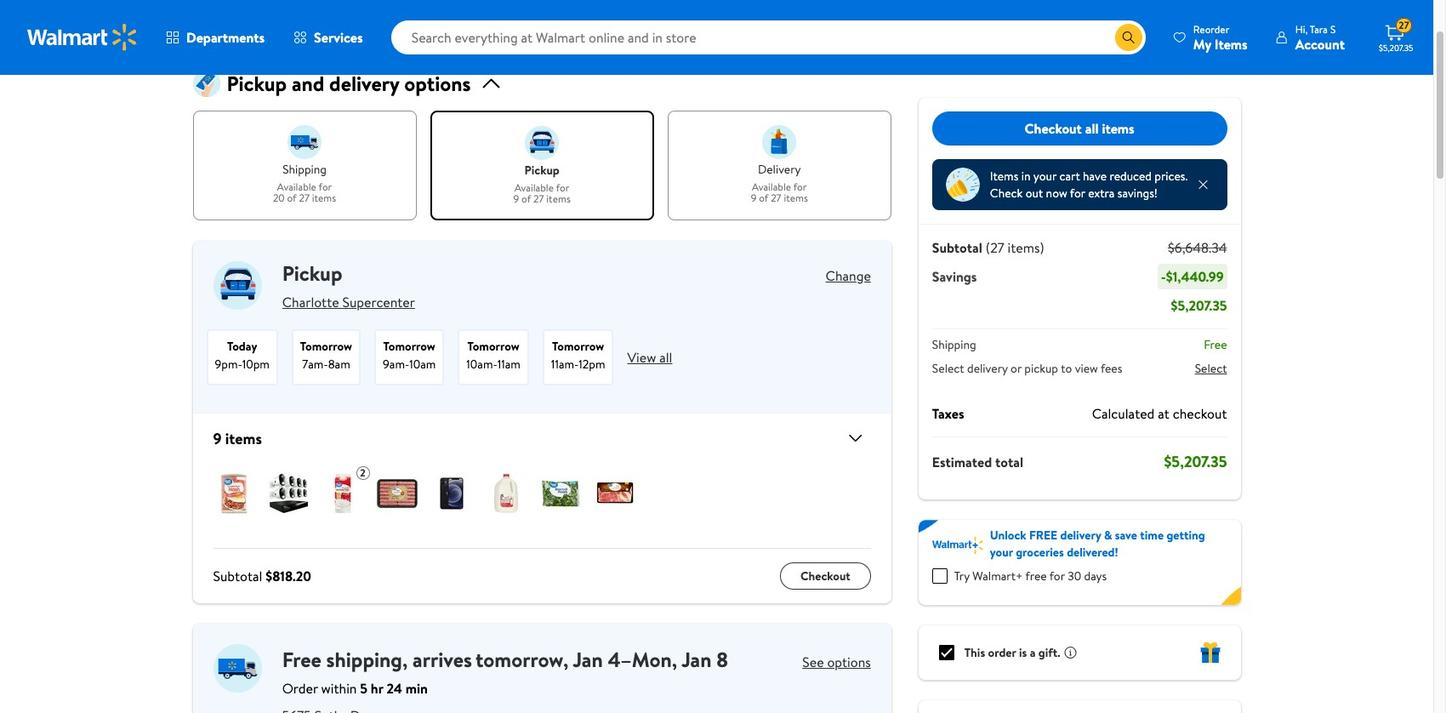 Task type: vqa. For each thing, say whether or not it's contained in the screenshot.
rightmost the in
yes



Task type: describe. For each thing, give the bounding box(es) containing it.
view inside 2 items in your cart are currently unavailable. view details
[[227, 32, 252, 49]]

within
[[321, 679, 357, 698]]

walmart plus image
[[932, 537, 983, 554]]

list containing shipping
[[193, 111, 892, 220]]

order within 5 hr 24 min
[[282, 679, 428, 698]]

tomorrow for 10am
[[383, 338, 435, 355]]

free
[[1026, 568, 1047, 585]]

services
[[314, 28, 363, 47]]

24
[[387, 679, 402, 698]]

delivery inside unlock free delivery & save time getting your groceries delivered!
[[1061, 527, 1101, 544]]

in inside items in your cart have reduced prices. check out now for extra savings!
[[1022, 168, 1031, 185]]

charlotte supercenter button
[[282, 289, 415, 316]]

5
[[360, 679, 368, 698]]

20
[[273, 191, 285, 205]]

try
[[955, 568, 970, 585]]

0 vertical spatial options
[[404, 69, 471, 98]]

and
[[292, 69, 324, 98]]

close nudge image
[[1197, 178, 1210, 191]]

view all items image
[[839, 428, 866, 448]]

pickup inside pickup available for 9 of 27 items
[[525, 162, 560, 179]]

save
[[1115, 527, 1138, 544]]

supercenter
[[342, 293, 415, 311]]

1 jan from the left
[[573, 645, 603, 674]]

checkout for checkout
[[801, 568, 851, 585]]

savings
[[932, 267, 977, 286]]

options inside free shipping, arrives tomorrow, jan 4 to mon, jan 8 5675 seths dr element
[[827, 653, 871, 671]]

departments button
[[151, 17, 279, 58]]

tomorrow for 11am
[[468, 338, 520, 355]]

12pm
[[579, 356, 605, 373]]

gifting image
[[1200, 642, 1221, 663]]

calculated at checkout
[[1092, 404, 1227, 423]]

2 items in your cart are currently unavailable. view details
[[227, 15, 456, 49]]

learn more about gifting image
[[1064, 646, 1078, 659]]

intent image for shipping image
[[288, 125, 322, 159]]

hi, tara s account
[[1296, 22, 1345, 53]]

Walmart Site-Wide search field
[[391, 20, 1146, 54]]

change
[[826, 266, 871, 285]]

7am-
[[302, 356, 328, 373]]

of for delivery
[[759, 191, 769, 205]]

unlock free delivery & save time getting your groceries delivered!
[[990, 527, 1205, 561]]

out
[[1026, 185, 1043, 202]]

savings!
[[1118, 185, 1158, 202]]

delivery left or
[[967, 360, 1008, 377]]

change button
[[826, 266, 871, 285]]

items in your cart have reduced prices. check out now for extra savings!
[[990, 168, 1188, 202]]

select button
[[1195, 360, 1227, 377]]

delivery available for 9 of 27 items
[[751, 161, 808, 205]]

27 right s on the right top
[[1399, 18, 1410, 33]]

1 horizontal spatial pickup
[[1025, 360, 1059, 377]]

pickup and delivery options button
[[193, 69, 892, 98]]

are
[[329, 15, 345, 32]]

(27
[[986, 238, 1005, 257]]

select for select delivery or pickup to view fees
[[932, 360, 965, 377]]

2 for 2 items in your cart are currently unavailable. view details
[[227, 15, 233, 32]]

order
[[988, 644, 1016, 661]]

of for shipping
[[287, 191, 297, 205]]

checkout for checkout all items
[[1025, 119, 1082, 138]]

all for view
[[660, 348, 673, 367]]

see
[[803, 653, 824, 671]]

walmart+
[[973, 568, 1023, 585]]

11am-
[[551, 356, 579, 373]]

30
[[1068, 568, 1082, 585]]

Try Walmart+ free for 30 days checkbox
[[932, 568, 948, 584]]

items inside reorder my items
[[1215, 34, 1248, 53]]

reorder my items
[[1194, 22, 1248, 53]]

27 for shipping
[[299, 191, 310, 205]]

your inside 2 items in your cart are currently unavailable. view details
[[279, 15, 302, 32]]

at
[[1158, 404, 1170, 423]]

view
[[1075, 360, 1098, 377]]

night owl 2-way audio 12 channel dvr security system with 1tb hard drive and 8 wired 1080p deterrence cameras with addon services image
[[268, 473, 308, 514]]

pickup and delivery options
[[227, 69, 471, 98]]

9am-
[[383, 356, 409, 373]]

available for shipping
[[277, 179, 316, 194]]

check
[[990, 185, 1023, 202]]

reduced
[[1110, 168, 1152, 185]]

extra
[[1088, 185, 1115, 202]]

-
[[1161, 267, 1166, 286]]

checkout all items button
[[932, 111, 1227, 145]]

27 for pickup
[[534, 192, 544, 206]]

27 for delivery
[[771, 191, 782, 205]]

free shipping , arrives tomorrow, jan 4–mon, jan 8
[[282, 645, 728, 674]]

cart_gic_illustration image
[[193, 70, 220, 97]]

alert containing 2 items in your cart are currently unavailable.
[[193, 9, 892, 56]]

have
[[1083, 168, 1107, 185]]

this
[[965, 644, 985, 661]]

reorder
[[1194, 22, 1230, 36]]

a
[[1030, 644, 1036, 661]]

1 horizontal spatial view
[[628, 348, 656, 367]]

charlotte supercenter
[[282, 293, 415, 311]]

time
[[1140, 527, 1164, 544]]

&
[[1104, 527, 1112, 544]]

account
[[1296, 34, 1345, 53]]

shipping inside shipping available for 20 of 27 items
[[283, 161, 327, 178]]

walmart image
[[27, 24, 138, 51]]

subtotal (27 items)
[[932, 238, 1045, 257]]

delivered!
[[1067, 544, 1119, 561]]

pickup for pickup and delivery options
[[227, 69, 287, 98]]

free shipping, arrives tomorrow, jan 4 to mon, jan 8 5675 seths dr element
[[193, 624, 892, 713]]

straight talk apple iphone 12, 64gb, black- prepaid smartphone [locked to straight talk] with addon services image
[[431, 473, 472, 514]]

or
[[1011, 360, 1022, 377]]

great value frozen broccoli florets, 12 oz steamable bag with addon services image
[[540, 473, 581, 514]]

for for delivery
[[794, 179, 807, 194]]

tomorrow 7am-8am
[[300, 338, 352, 373]]

of for pickup
[[522, 192, 531, 206]]

9pm-
[[215, 356, 242, 373]]

prices.
[[1155, 168, 1188, 185]]

items inside delivery available for 9 of 27 items
[[784, 191, 808, 205]]

charlotte
[[282, 293, 339, 311]]

tomorrow 9am-10am
[[383, 338, 436, 373]]



Task type: locate. For each thing, give the bounding box(es) containing it.
free for free shipping , arrives tomorrow, jan 4–mon, jan 8
[[282, 645, 321, 674]]

10am-
[[467, 356, 497, 373]]

s
[[1331, 22, 1336, 36]]

0 vertical spatial 2
[[227, 15, 233, 32]]

subtotal for subtotal (27 items)
[[932, 238, 983, 257]]

2 left great value uncooked original breakfast pork sausage links 12 oz package with addon services icon
[[360, 466, 366, 480]]

pickup
[[227, 69, 287, 98], [282, 259, 342, 288]]

for right now
[[1070, 185, 1086, 202]]

list
[[193, 111, 892, 220]]

tomorrow up 7am-
[[300, 338, 352, 355]]

10am
[[409, 356, 436, 373]]

of inside shipping available for 20 of 27 items
[[287, 191, 297, 205]]

2 for 2
[[360, 466, 366, 480]]

available
[[277, 179, 316, 194], [752, 179, 791, 194], [515, 180, 554, 194]]

0 vertical spatial subtotal
[[932, 238, 983, 257]]

27 inside pickup available for 9 of 27 items
[[534, 192, 544, 206]]

items inside checkout all items button
[[1102, 119, 1135, 138]]

of down intent image for pickup
[[522, 192, 531, 206]]

all for checkout
[[1085, 119, 1099, 138]]

subtotal for subtotal $818.20
[[213, 567, 262, 585]]

2 horizontal spatial 9
[[751, 191, 757, 205]]

tomorrow,
[[476, 645, 569, 674]]

1 vertical spatial in
[[1022, 168, 1031, 185]]

jan left 8
[[682, 645, 712, 674]]

select delivery or pickup to view fees
[[932, 360, 1123, 377]]

banner
[[919, 520, 1241, 605]]

9 for delivery
[[751, 191, 757, 205]]

1 vertical spatial shipping
[[326, 645, 402, 674]]

for for pickup
[[556, 180, 570, 194]]

great value hickory smoked bacon, 12 oz with addon services image
[[594, 473, 635, 514]]

free for free
[[1204, 336, 1227, 353]]

9 for pickup
[[514, 192, 519, 206]]

available inside delivery available for 9 of 27 items
[[752, 179, 791, 194]]

checkout all items
[[1025, 119, 1135, 138]]

tomorrow inside tomorrow 9am-10am
[[383, 338, 435, 355]]

reduced price image
[[946, 168, 980, 202]]

9 items
[[213, 428, 262, 449]]

of right 20
[[287, 191, 297, 205]]

in left now
[[1022, 168, 1031, 185]]

free
[[1204, 336, 1227, 353], [282, 645, 321, 674]]

1 select from the left
[[932, 360, 965, 377]]

for inside items in your cart have reduced prices. check out now for extra savings!
[[1070, 185, 1086, 202]]

for inside delivery available for 9 of 27 items
[[794, 179, 807, 194]]

tomorrow up 11am-
[[552, 338, 604, 355]]

shipping available for 20 of 27 items
[[273, 161, 336, 205]]

0 horizontal spatial cart
[[305, 15, 326, 32]]

1 tomorrow from the left
[[300, 338, 352, 355]]

great value uncooked original breakfast pork sausage links 12 oz package with addon services image
[[377, 473, 417, 514]]

items inside items in your cart have reduced prices. check out now for extra savings!
[[990, 168, 1019, 185]]

view all
[[628, 348, 673, 367]]

items left out
[[990, 168, 1019, 185]]

cart left have
[[1060, 168, 1080, 185]]

0 horizontal spatial options
[[404, 69, 471, 98]]

your inside unlock free delivery & save time getting your groceries delivered!
[[990, 544, 1013, 561]]

1 horizontal spatial cart
[[1060, 168, 1080, 185]]

shipping down intent image for shipping
[[283, 161, 327, 178]]

available down intent image for delivery
[[752, 179, 791, 194]]

delivery down intent image for delivery
[[758, 161, 801, 178]]

checkout button
[[780, 563, 871, 590]]

for inside banner
[[1050, 568, 1065, 585]]

1 vertical spatial pickup
[[282, 259, 342, 288]]

today 9pm-10pm
[[215, 338, 270, 373]]

2 vertical spatial your
[[990, 544, 1013, 561]]

0 vertical spatial pickup
[[227, 69, 287, 98]]

items inside shipping available for 20 of 27 items
[[312, 191, 336, 205]]

0 horizontal spatial select
[[932, 360, 965, 377]]

0 horizontal spatial free
[[282, 645, 321, 674]]

see options
[[803, 653, 871, 671]]

1 vertical spatial options
[[827, 653, 871, 671]]

your right check on the right of page
[[1034, 168, 1057, 185]]

1 horizontal spatial all
[[1085, 119, 1099, 138]]

estimated total
[[932, 452, 1024, 471]]

8am
[[328, 356, 350, 373]]

1 horizontal spatial of
[[522, 192, 531, 206]]

for down intent image for delivery
[[794, 179, 807, 194]]

options
[[404, 69, 471, 98], [827, 653, 871, 671]]

today
[[227, 338, 257, 355]]

10pm
[[242, 356, 270, 373]]

unlock
[[990, 527, 1027, 544]]

items inside 2 items in your cart are currently unavailable. view details
[[236, 15, 264, 32]]

in inside 2 items in your cart are currently unavailable. view details
[[267, 15, 276, 32]]

items
[[1215, 34, 1248, 53], [990, 168, 1019, 185]]

0 vertical spatial checkout
[[1025, 119, 1082, 138]]

$818.20
[[266, 567, 311, 585]]

0 vertical spatial pickup
[[525, 162, 560, 179]]

pickup down intent image for pickup
[[525, 162, 560, 179]]

total
[[996, 452, 1024, 471]]

select down shipping
[[932, 360, 965, 377]]

2 vertical spatial $5,207.35
[[1164, 451, 1227, 472]]

3 tomorrow from the left
[[468, 338, 520, 355]]

clear search field text image
[[1095, 30, 1109, 44]]

for inside shipping available for 20 of 27 items
[[319, 179, 332, 194]]

0 horizontal spatial pickup
[[525, 162, 560, 179]]

select
[[932, 360, 965, 377], [1195, 360, 1227, 377]]

available for pickup
[[515, 180, 554, 194]]

cart inside items in your cart have reduced prices. check out now for extra savings!
[[1060, 168, 1080, 185]]

2 inside 2 items in your cart are currently unavailable. view details
[[227, 15, 233, 32]]

1 vertical spatial checkout
[[801, 568, 851, 585]]

tomorrow inside tomorrow 11am-12pm
[[552, 338, 604, 355]]

pickup for pickup
[[282, 259, 342, 288]]

2 inside button
[[360, 466, 366, 480]]

for left 30
[[1050, 568, 1065, 585]]

all right 12pm
[[660, 348, 673, 367]]

alert
[[193, 9, 892, 56]]

this order is a gift.
[[965, 644, 1061, 661]]

view all button
[[628, 348, 673, 367]]

2 horizontal spatial of
[[759, 191, 769, 205]]

1 vertical spatial $5,207.35
[[1171, 296, 1227, 315]]

tomorrow up '10am'
[[383, 338, 435, 355]]

2 tomorrow from the left
[[383, 338, 435, 355]]

your up walmart+
[[990, 544, 1013, 561]]

subtotal up savings
[[932, 238, 983, 257]]

is
[[1019, 644, 1027, 661]]

0 vertical spatial items
[[1215, 34, 1248, 53]]

my
[[1194, 34, 1212, 53]]

view
[[227, 32, 252, 49], [628, 348, 656, 367]]

$1,440.99
[[1166, 267, 1224, 286]]

1 vertical spatial your
[[1034, 168, 1057, 185]]

0 horizontal spatial subtotal
[[213, 567, 262, 585]]

-$1,440.99
[[1161, 267, 1224, 286]]

checkout inside button
[[801, 568, 851, 585]]

0 vertical spatial cart
[[305, 15, 326, 32]]

1 horizontal spatial checkout
[[1025, 119, 1082, 138]]

for right 20
[[319, 179, 332, 194]]

0 horizontal spatial all
[[660, 348, 673, 367]]

order
[[282, 679, 318, 698]]

delivery left &
[[1061, 527, 1101, 544]]

1 horizontal spatial your
[[990, 544, 1013, 561]]

delivery
[[329, 69, 399, 98], [758, 161, 801, 178], [967, 360, 1008, 377], [1061, 527, 1101, 544]]

2 button
[[193, 453, 892, 548]]

4–mon,
[[608, 645, 677, 674]]

all up have
[[1085, 119, 1099, 138]]

pickup left 'to'
[[1025, 360, 1059, 377]]

0 horizontal spatial in
[[267, 15, 276, 32]]

0 horizontal spatial available
[[277, 179, 316, 194]]

free up the select button
[[1204, 336, 1227, 353]]

intent image for pickup image
[[525, 126, 559, 160]]

1 horizontal spatial in
[[1022, 168, 1031, 185]]

27 inside shipping available for 20 of 27 items
[[299, 191, 310, 205]]

tomorrow for 12pm
[[552, 338, 604, 355]]

,
[[402, 645, 408, 674]]

$5,207.35 down $1,440.99
[[1171, 296, 1227, 315]]

banner containing unlock free delivery & save time getting your groceries delivered!
[[919, 520, 1241, 605]]

available inside pickup available for 9 of 27 items
[[515, 180, 554, 194]]

hr
[[371, 679, 383, 698]]

1 horizontal spatial jan
[[682, 645, 712, 674]]

shipping up "5"
[[326, 645, 402, 674]]

0 horizontal spatial 9
[[213, 428, 222, 449]]

0 horizontal spatial jan
[[573, 645, 603, 674]]

2
[[227, 15, 233, 32], [360, 466, 366, 480]]

9 inside pickup available for 9 of 27 items
[[514, 192, 519, 206]]

items inside pickup available for 9 of 27 items
[[547, 192, 571, 206]]

great value corned beef hash, 14 oz can with addon services image
[[213, 473, 254, 514]]

4 tomorrow from the left
[[552, 338, 604, 355]]

1 vertical spatial free
[[282, 645, 321, 674]]

tomorrow up 10am-
[[468, 338, 520, 355]]

available down intent image for shipping
[[277, 179, 316, 194]]

getting
[[1167, 527, 1205, 544]]

1 horizontal spatial subtotal
[[932, 238, 983, 257]]

free
[[1030, 527, 1058, 544]]

pickup up charlotte
[[282, 259, 342, 288]]

shipping
[[932, 336, 977, 353]]

tomorrow for 8am
[[300, 338, 352, 355]]

11am
[[497, 356, 521, 373]]

cart left are
[[305, 15, 326, 32]]

great value whole vitamin d milk, gallon, 128 fl oz with addon services image
[[485, 473, 526, 514]]

groceries
[[1016, 544, 1064, 561]]

0 horizontal spatial of
[[287, 191, 297, 205]]

arrives
[[413, 645, 472, 674]]

view left details
[[227, 32, 252, 49]]

your left are
[[279, 15, 302, 32]]

2 select from the left
[[1195, 360, 1227, 377]]

1 horizontal spatial 9
[[514, 192, 519, 206]]

items)
[[1008, 238, 1045, 257]]

0 vertical spatial free
[[1204, 336, 1227, 353]]

for for shipping
[[319, 179, 332, 194]]

of down intent image for delivery
[[759, 191, 769, 205]]

9
[[751, 191, 757, 205], [514, 192, 519, 206], [213, 428, 222, 449]]

0 vertical spatial all
[[1085, 119, 1099, 138]]

2 left details
[[227, 15, 233, 32]]

1 vertical spatial cart
[[1060, 168, 1080, 185]]

1 horizontal spatial free
[[1204, 336, 1227, 353]]

0 vertical spatial $5,207.35
[[1379, 42, 1414, 54]]

of inside pickup available for 9 of 27 items
[[522, 192, 531, 206]]

$5,207.35 right account
[[1379, 42, 1414, 54]]

8
[[717, 645, 728, 674]]

0 vertical spatial your
[[279, 15, 302, 32]]

select for the select button
[[1195, 360, 1227, 377]]

checkout
[[1173, 404, 1227, 423]]

delivery down services
[[329, 69, 399, 98]]

jan left 4–mon,
[[573, 645, 603, 674]]

2 horizontal spatial available
[[752, 179, 791, 194]]

currently
[[348, 15, 395, 32]]

1 vertical spatial view
[[628, 348, 656, 367]]

Search search field
[[391, 20, 1146, 54]]

1 horizontal spatial 2
[[360, 466, 366, 480]]

unavailable.
[[397, 15, 456, 32]]

gift.
[[1039, 644, 1061, 661]]

27 right 20
[[299, 191, 310, 205]]

delivery inside delivery available for 9 of 27 items
[[758, 161, 801, 178]]

now
[[1046, 185, 1068, 202]]

2 horizontal spatial your
[[1034, 168, 1057, 185]]

0 horizontal spatial items
[[990, 168, 1019, 185]]

services button
[[279, 17, 377, 58]]

available inside shipping available for 20 of 27 items
[[277, 179, 316, 194]]

27 down intent image for delivery
[[771, 191, 782, 205]]

0 vertical spatial in
[[267, 15, 276, 32]]

departments
[[186, 28, 265, 47]]

available down intent image for pickup
[[515, 180, 554, 194]]

0 horizontal spatial checkout
[[801, 568, 851, 585]]

1 vertical spatial all
[[660, 348, 673, 367]]

for
[[319, 179, 332, 194], [794, 179, 807, 194], [556, 180, 570, 194], [1070, 185, 1086, 202], [1050, 568, 1065, 585]]

view details button
[[227, 32, 288, 49]]

calculated
[[1092, 404, 1155, 423]]

This order is a gift. checkbox
[[939, 645, 955, 660]]

options down 'unavailable.'
[[404, 69, 471, 98]]

your inside items in your cart have reduced prices. check out now for extra savings!
[[1034, 168, 1057, 185]]

0 vertical spatial shipping
[[283, 161, 327, 178]]

1 horizontal spatial select
[[1195, 360, 1227, 377]]

1 horizontal spatial options
[[827, 653, 871, 671]]

0 horizontal spatial your
[[279, 15, 302, 32]]

available for delivery
[[752, 179, 791, 194]]

1 vertical spatial items
[[990, 168, 1019, 185]]

of
[[287, 191, 297, 205], [759, 191, 769, 205], [522, 192, 531, 206]]

for down intent image for pickup
[[556, 180, 570, 194]]

1 horizontal spatial items
[[1215, 34, 1248, 53]]

2 jan from the left
[[682, 645, 712, 674]]

search icon image
[[1122, 31, 1136, 44]]

cart inside 2 items in your cart are currently unavailable. view details
[[305, 15, 326, 32]]

intent image for delivery image
[[763, 125, 797, 159]]

for inside pickup available for 9 of 27 items
[[556, 180, 570, 194]]

all inside button
[[1085, 119, 1099, 138]]

free up order
[[282, 645, 321, 674]]

9 inside delivery available for 9 of 27 items
[[751, 191, 757, 205]]

tomorrow inside tomorrow 10am-11am
[[468, 338, 520, 355]]

details
[[255, 32, 288, 49]]

1 vertical spatial 2
[[360, 466, 366, 480]]

checkout inside button
[[1025, 119, 1082, 138]]

27 down intent image for pickup
[[534, 192, 544, 206]]

1 vertical spatial pickup
[[1025, 360, 1059, 377]]

27 inside delivery available for 9 of 27 items
[[771, 191, 782, 205]]

min
[[406, 679, 428, 698]]

great value lactose free whole vitamin d milk, half gallon, 64 fl oz quantity 2 with addon services image
[[322, 473, 363, 514]]

select up checkout
[[1195, 360, 1227, 377]]

of inside delivery available for 9 of 27 items
[[759, 191, 769, 205]]

subtotal left $818.20
[[213, 567, 262, 585]]

$6,648.34
[[1168, 238, 1227, 257]]

tomorrow 10am-11am
[[467, 338, 521, 373]]

0 vertical spatial view
[[227, 32, 252, 49]]

fulfillment logo image
[[213, 644, 262, 693]]

pickup down view details button
[[227, 69, 287, 98]]

1 vertical spatial subtotal
[[213, 567, 262, 585]]

items right my
[[1215, 34, 1248, 53]]

$5,207.35 down checkout
[[1164, 451, 1227, 472]]

0 horizontal spatial 2
[[227, 15, 233, 32]]

0 horizontal spatial view
[[227, 32, 252, 49]]

options right see
[[827, 653, 871, 671]]

tomorrow
[[300, 338, 352, 355], [383, 338, 435, 355], [468, 338, 520, 355], [552, 338, 604, 355]]

in right departments
[[267, 15, 276, 32]]

shipping inside free shipping, arrives tomorrow, jan 4 to mon, jan 8 5675 seths dr element
[[326, 645, 402, 674]]

subtotal $818.20
[[213, 567, 311, 585]]

view right 12pm
[[628, 348, 656, 367]]

items
[[236, 15, 264, 32], [1102, 119, 1135, 138], [312, 191, 336, 205], [784, 191, 808, 205], [547, 192, 571, 206], [225, 428, 262, 449]]

1 horizontal spatial available
[[515, 180, 554, 194]]



